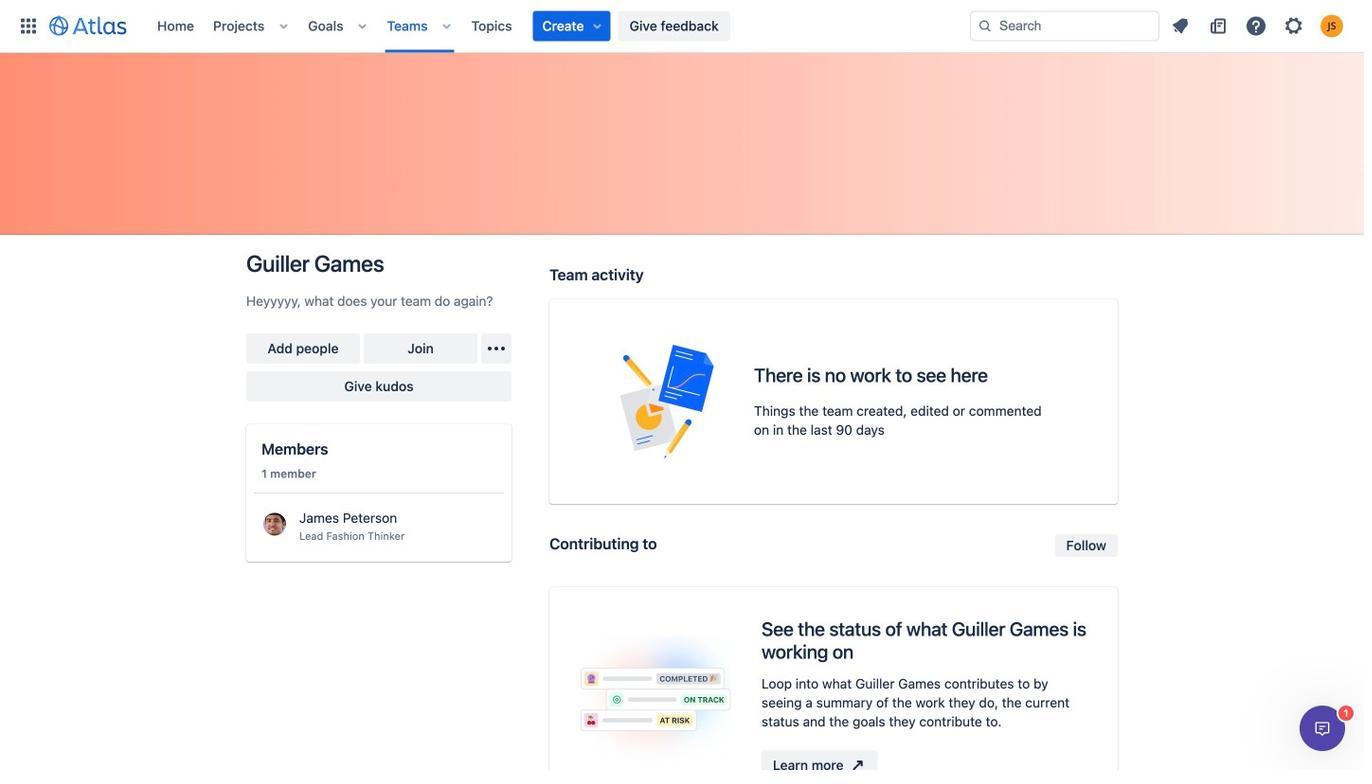 Task type: vqa. For each thing, say whether or not it's contained in the screenshot.
actions Icon
yes



Task type: describe. For each thing, give the bounding box(es) containing it.
switch to... image
[[17, 15, 40, 37]]

settings image
[[1283, 15, 1305, 37]]

top element
[[11, 0, 970, 53]]



Task type: locate. For each thing, give the bounding box(es) containing it.
Search field
[[970, 11, 1159, 41]]

account image
[[1321, 15, 1343, 37]]

banner
[[0, 0, 1364, 53]]

help image
[[1245, 15, 1267, 37]]

dialog
[[1300, 706, 1345, 751]]

notifications image
[[1169, 15, 1192, 37]]

None search field
[[970, 11, 1159, 41]]

search image
[[978, 18, 993, 34]]

actions image
[[485, 337, 508, 360]]



